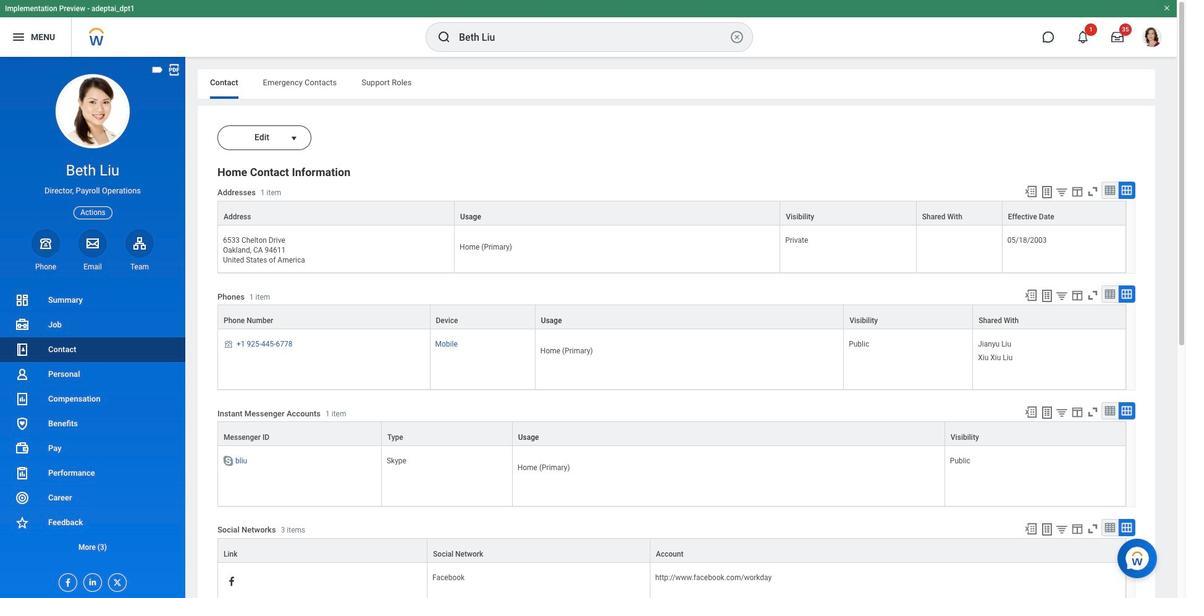Task type: describe. For each thing, give the bounding box(es) containing it.
notifications large image
[[1077, 31, 1090, 43]]

performance image
[[15, 466, 30, 481]]

tag image
[[151, 63, 164, 77]]

justify image
[[11, 30, 26, 45]]

mail image
[[85, 236, 100, 251]]

summary image
[[15, 293, 30, 308]]

1 vertical spatial expand table image
[[1121, 522, 1134, 534]]

pay image
[[15, 441, 30, 456]]

0 vertical spatial export to worksheets image
[[1040, 185, 1055, 200]]

4 row from the top
[[218, 330, 1127, 390]]

export to excel image
[[1025, 185, 1039, 198]]

export to excel image for the top export to worksheets icon
[[1025, 406, 1039, 419]]

fullscreen image for select to filter grid data icon related to top export to worksheets image
[[1087, 185, 1100, 198]]

toolbar for 8th row from the bottom
[[1019, 182, 1136, 201]]

7 row from the top
[[218, 539, 1127, 563]]

profile logan mcneil image
[[1143, 27, 1163, 50]]

1 vertical spatial home (primary) element
[[541, 345, 593, 356]]

job image
[[15, 318, 30, 333]]

8 row from the top
[[218, 563, 1127, 598]]

click to view/edit grid preferences image for select to filter grid data icon associated with the bottom export to worksheets icon
[[1071, 522, 1085, 536]]

private element
[[786, 234, 809, 245]]

export to excel image for the bottom export to worksheets icon
[[1025, 522, 1039, 536]]

toolbar for third row from the top of the page
[[1019, 286, 1136, 305]]

6 row from the top
[[218, 447, 1127, 507]]

navigation pane region
[[0, 57, 185, 598]]

compensation image
[[15, 392, 30, 407]]

fullscreen image for click to view/edit grid preferences image associated with select to filter grid data image corresponding to the skype icon on the left
[[1087, 406, 1100, 419]]

0 horizontal spatial facebook image
[[59, 574, 73, 588]]

0 vertical spatial expand table image
[[1121, 184, 1134, 197]]

1 horizontal spatial facebook image
[[226, 576, 237, 587]]

phone beth liu element
[[32, 262, 60, 272]]

linkedin image
[[84, 574, 98, 587]]

view printable version (pdf) image
[[168, 63, 181, 77]]

expand table image for select to filter grid data image corresponding to the skype icon on the left
[[1121, 405, 1134, 417]]

email beth liu element
[[79, 262, 107, 272]]

0 vertical spatial home (primary) element
[[460, 241, 512, 252]]

select to filter grid data image for top export to worksheets image
[[1056, 185, 1069, 198]]

export to excel image for export to worksheets image to the bottom
[[1025, 289, 1039, 302]]

1 row from the top
[[218, 201, 1127, 226]]

xiu xiu liu element
[[979, 351, 1013, 363]]

5 row from the top
[[218, 422, 1127, 447]]



Task type: vqa. For each thing, say whether or not it's contained in the screenshot.
table image
yes



Task type: locate. For each thing, give the bounding box(es) containing it.
0 vertical spatial export to worksheets image
[[1040, 406, 1055, 420]]

banner
[[0, 0, 1178, 57]]

click to view/edit grid preferences image for select to filter grid data image associated with phone icon
[[1071, 289, 1085, 302]]

contact image
[[15, 342, 30, 357]]

x image
[[109, 574, 122, 588]]

fullscreen image for select to filter grid data image associated with phone icon
[[1087, 289, 1100, 302]]

career image
[[15, 491, 30, 506]]

1 vertical spatial expand table image
[[1121, 405, 1134, 417]]

items selected list
[[979, 338, 1033, 363]]

1 vertical spatial fullscreen image
[[1087, 522, 1100, 536]]

1 vertical spatial fullscreen image
[[1087, 289, 1100, 302]]

0 vertical spatial fullscreen image
[[1087, 185, 1100, 198]]

expand table image
[[1121, 288, 1134, 301], [1121, 405, 1134, 417]]

3 row from the top
[[218, 305, 1127, 330]]

row
[[218, 201, 1127, 226], [218, 226, 1127, 273], [218, 305, 1127, 330], [218, 330, 1127, 390], [218, 422, 1127, 447], [218, 447, 1127, 507], [218, 539, 1127, 563], [218, 563, 1127, 598]]

phone image
[[223, 340, 234, 350]]

click to view/edit grid preferences image
[[1071, 185, 1085, 198]]

home (primary) element
[[460, 241, 512, 252], [541, 345, 593, 356], [518, 461, 570, 472]]

inbox large image
[[1112, 31, 1124, 43]]

search image
[[437, 30, 452, 45]]

1 vertical spatial select to filter grid data image
[[1056, 523, 1069, 536]]

export to excel image
[[1025, 289, 1039, 302], [1025, 406, 1039, 419], [1025, 522, 1039, 536]]

0 vertical spatial public element
[[849, 338, 870, 349]]

public element
[[849, 338, 870, 349], [951, 455, 971, 466]]

1 vertical spatial export to worksheets image
[[1040, 522, 1055, 537]]

caret down image
[[287, 133, 302, 143]]

expand table image for select to filter grid data image associated with phone icon
[[1121, 288, 1134, 301]]

facebook image
[[59, 574, 73, 588], [226, 576, 237, 587]]

jianyu liu element
[[979, 338, 1012, 349]]

1 vertical spatial select to filter grid data image
[[1056, 406, 1069, 419]]

cell
[[917, 226, 1003, 273]]

benefits image
[[15, 417, 30, 431]]

0 vertical spatial fullscreen image
[[1087, 406, 1100, 419]]

click to view/edit grid preferences image
[[1071, 289, 1085, 302], [1071, 406, 1085, 419], [1071, 522, 1085, 536]]

feedback image
[[15, 516, 30, 530]]

2 row from the top
[[218, 226, 1127, 273]]

toolbar for 4th row from the bottom of the page
[[1019, 403, 1136, 422]]

toolbar
[[1019, 182, 1136, 201], [1019, 286, 1136, 305], [1019, 403, 1136, 422], [1019, 519, 1136, 539]]

0 horizontal spatial public element
[[849, 338, 870, 349]]

0 vertical spatial select to filter grid data image
[[1056, 185, 1069, 198]]

skype element
[[387, 455, 407, 466]]

2 vertical spatial click to view/edit grid preferences image
[[1071, 522, 1085, 536]]

1 vertical spatial click to view/edit grid preferences image
[[1071, 406, 1085, 419]]

select to filter grid data image
[[1056, 185, 1069, 198], [1056, 523, 1069, 536]]

select to filter grid data image for the bottom export to worksheets icon
[[1056, 523, 1069, 536]]

table image
[[1105, 184, 1117, 197], [1105, 288, 1117, 301], [1105, 405, 1117, 417], [1105, 522, 1117, 534]]

team beth liu element
[[125, 262, 154, 272]]

select to filter grid data image for the skype icon on the left
[[1056, 406, 1069, 419]]

select to filter grid data image
[[1056, 289, 1069, 302], [1056, 406, 1069, 419]]

fullscreen image
[[1087, 406, 1100, 419], [1087, 522, 1100, 536]]

close environment banner image
[[1164, 4, 1171, 12]]

expand table image
[[1121, 184, 1134, 197], [1121, 522, 1134, 534]]

click to view/edit grid preferences image for select to filter grid data image corresponding to the skype icon on the left
[[1071, 406, 1085, 419]]

Search Workday  search field
[[459, 23, 728, 51]]

view team image
[[132, 236, 147, 251]]

0 vertical spatial click to view/edit grid preferences image
[[1071, 289, 1085, 302]]

1 vertical spatial public element
[[951, 455, 971, 466]]

2 vertical spatial home (primary) element
[[518, 461, 570, 472]]

personal image
[[15, 367, 30, 382]]

toolbar for seventh row from the top
[[1019, 519, 1136, 539]]

fullscreen image
[[1087, 185, 1100, 198], [1087, 289, 1100, 302]]

x circle image
[[730, 30, 745, 45]]

phone image
[[37, 236, 54, 251]]

2 vertical spatial export to excel image
[[1025, 522, 1039, 536]]

tab list
[[198, 69, 1156, 99]]

fullscreen image for click to view/edit grid preferences image corresponding to select to filter grid data icon associated with the bottom export to worksheets icon
[[1087, 522, 1100, 536]]

0 vertical spatial export to excel image
[[1025, 289, 1039, 302]]

1 vertical spatial export to worksheets image
[[1040, 289, 1055, 304]]

1 horizontal spatial public element
[[951, 455, 971, 466]]

export to worksheets image
[[1040, 406, 1055, 420], [1040, 522, 1055, 537]]

0 vertical spatial select to filter grid data image
[[1056, 289, 1069, 302]]

list
[[0, 288, 185, 560]]

select to filter grid data image for phone icon
[[1056, 289, 1069, 302]]

1 vertical spatial export to excel image
[[1025, 406, 1039, 419]]

export to worksheets image
[[1040, 185, 1055, 200], [1040, 289, 1055, 304]]

0 vertical spatial expand table image
[[1121, 288, 1134, 301]]

skype image
[[222, 455, 234, 468]]



